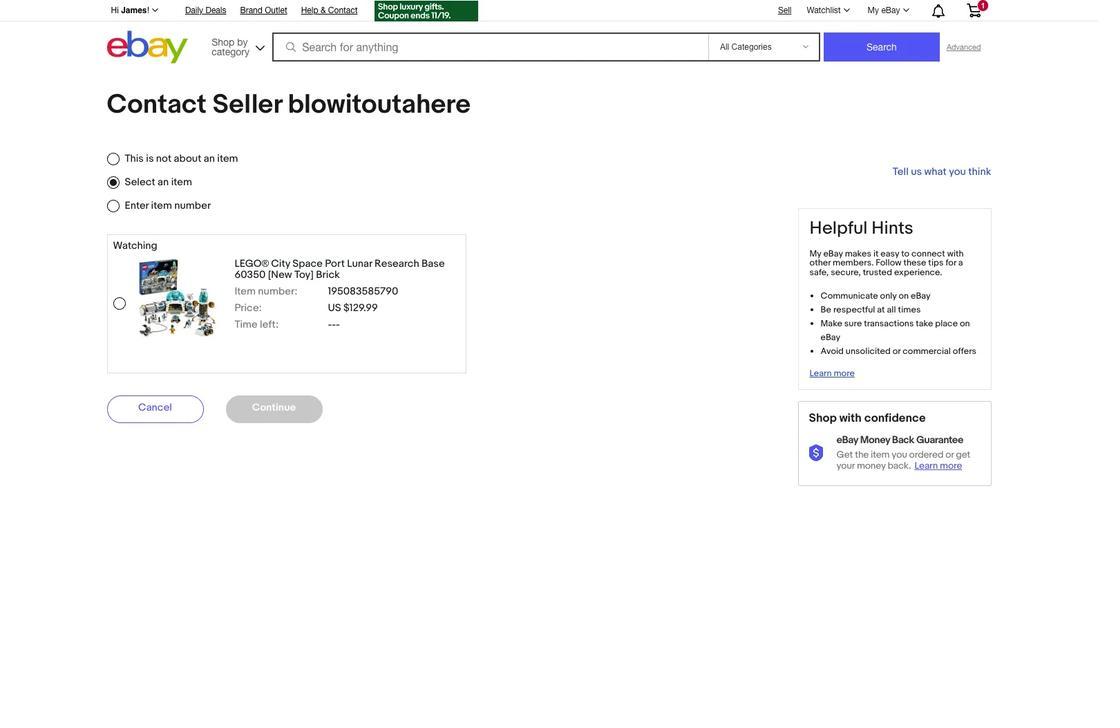 Task type: describe. For each thing, give the bounding box(es) containing it.
item
[[235, 285, 256, 298]]

sell link
[[772, 5, 798, 15]]

continue link
[[226, 395, 323, 423]]

1 horizontal spatial learn more
[[915, 460, 963, 472]]

back
[[893, 434, 915, 447]]

it
[[874, 248, 879, 259]]

number:
[[258, 285, 298, 298]]

or inside communicate only on ebay be respectful at all times make sure transactions take place on ebay avoid unsolicited or commercial offers
[[893, 346, 901, 357]]

item number:
[[235, 285, 298, 298]]

help
[[301, 6, 319, 15]]

us $129.99
[[328, 302, 378, 315]]

advanced link
[[940, 33, 989, 61]]

0 horizontal spatial learn more link
[[810, 368, 855, 379]]

easy
[[881, 248, 900, 259]]

back.
[[888, 460, 912, 472]]

watchlist link
[[800, 2, 857, 19]]

advanced
[[947, 43, 982, 51]]

follow
[[876, 258, 902, 269]]

shop by category
[[212, 36, 250, 57]]

tell us what you think link
[[893, 165, 992, 178]]

us
[[328, 302, 341, 315]]

time
[[235, 318, 258, 332]]

my ebay
[[868, 6, 901, 15]]

unsolicited
[[846, 346, 891, 357]]

1
[[982, 1, 986, 10]]

blowitoutahere
[[288, 89, 471, 121]]

brick
[[316, 268, 340, 282]]

sell
[[779, 5, 792, 15]]

watching
[[113, 239, 158, 252]]

0 vertical spatial learn more
[[810, 368, 855, 379]]

your
[[837, 460, 855, 472]]

communicate only on ebay be respectful at all times make sure transactions take place on ebay avoid unsolicited or commercial offers
[[821, 290, 977, 357]]

ebay up get
[[837, 434, 859, 447]]

us
[[912, 165, 923, 178]]

item inside get the item you ordered or get your money back.
[[871, 449, 890, 461]]

base
[[422, 257, 445, 270]]

shop with confidence
[[809, 411, 926, 425]]

with details__icon image
[[809, 444, 826, 461]]

my ebay link
[[861, 2, 916, 19]]

item right about
[[217, 152, 238, 165]]

get the item you ordered or get your money back.
[[837, 449, 971, 472]]

lego® city space port lunar research base 60350 [new toy] brick
[[235, 257, 445, 282]]

about
[[174, 152, 202, 165]]

the
[[856, 449, 869, 461]]

account navigation
[[103, 0, 992, 24]]

shop by category banner
[[103, 0, 992, 67]]

cancel
[[138, 401, 172, 414]]

1 vertical spatial learn more link
[[915, 460, 966, 472]]

hints
[[872, 218, 914, 239]]

item down this is not about an item
[[171, 176, 192, 189]]

makes
[[846, 248, 872, 259]]

0 vertical spatial an
[[204, 152, 215, 165]]

tell
[[893, 165, 909, 178]]

hi james !
[[111, 6, 149, 15]]

deals
[[206, 6, 226, 15]]

take
[[917, 318, 934, 329]]

not
[[156, 152, 172, 165]]

commercial
[[903, 346, 952, 357]]

other
[[810, 258, 831, 269]]

3 - from the left
[[336, 318, 340, 332]]

time left:
[[235, 318, 279, 332]]

my for my ebay
[[868, 6, 880, 15]]

get
[[957, 449, 971, 461]]

ebay money back guarantee
[[837, 434, 964, 447]]

get the coupon image
[[374, 1, 478, 21]]

daily
[[185, 6, 203, 15]]

at
[[878, 304, 886, 315]]

hi
[[111, 6, 119, 15]]

transactions
[[865, 318, 915, 329]]

brand outlet
[[240, 6, 287, 15]]

enter
[[125, 199, 149, 212]]

1 horizontal spatial on
[[961, 318, 971, 329]]

money
[[861, 434, 891, 447]]

2 - from the left
[[332, 318, 336, 332]]

brand outlet link
[[240, 3, 287, 19]]

0 horizontal spatial more
[[834, 368, 855, 379]]

[new
[[268, 268, 292, 282]]

tell us what you think
[[893, 165, 992, 178]]

enter item number
[[125, 199, 211, 212]]

james
[[121, 6, 147, 15]]

$129.99
[[344, 302, 378, 315]]

connect
[[912, 248, 946, 259]]

lego®
[[235, 257, 269, 270]]

this
[[125, 152, 144, 165]]

offers
[[954, 346, 977, 357]]

helpful
[[810, 218, 868, 239]]

left:
[[260, 318, 279, 332]]

this is not about an item
[[125, 152, 238, 165]]

lunar
[[347, 257, 373, 270]]

item down select an item
[[151, 199, 172, 212]]

continue
[[252, 401, 296, 414]]

make
[[821, 318, 843, 329]]

a
[[959, 258, 964, 269]]

with inside my ebay makes it easy to connect with other members. follow these tips for a safe, secure, trusted experience.
[[948, 248, 964, 259]]

confidence
[[865, 411, 926, 425]]



Task type: vqa. For each thing, say whether or not it's contained in the screenshot.
Add your vehicle information to find the exact parts and accessories that fit. Add
no



Task type: locate. For each thing, give the bounding box(es) containing it.
an right select
[[158, 176, 169, 189]]

members.
[[833, 258, 874, 269]]

1 horizontal spatial or
[[946, 449, 955, 461]]

all
[[888, 304, 897, 315]]

help & contact link
[[301, 3, 358, 19]]

learn down avoid
[[810, 368, 832, 379]]

contact up is
[[107, 89, 207, 121]]

1 vertical spatial an
[[158, 176, 169, 189]]

0 horizontal spatial contact
[[107, 89, 207, 121]]

0 vertical spatial learn more link
[[810, 368, 855, 379]]

shop left by
[[212, 36, 235, 47]]

be
[[821, 304, 832, 315]]

more down the 'guarantee'
[[941, 460, 963, 472]]

1 horizontal spatial learn
[[915, 460, 939, 472]]

watchlist
[[807, 6, 841, 15]]

you inside get the item you ordered or get your money back.
[[892, 449, 908, 461]]

1 vertical spatial my
[[810, 248, 822, 259]]

contact seller blowitoutahere
[[107, 89, 471, 121]]

my
[[868, 6, 880, 15], [810, 248, 822, 259]]

my right watchlist link
[[868, 6, 880, 15]]

or left get at the right of page
[[946, 449, 955, 461]]

-
[[328, 318, 332, 332], [332, 318, 336, 332], [336, 318, 340, 332]]

with right tips
[[948, 248, 964, 259]]

!
[[147, 6, 149, 15]]

0 vertical spatial contact
[[328, 6, 358, 15]]

more down avoid
[[834, 368, 855, 379]]

0 horizontal spatial shop
[[212, 36, 235, 47]]

none submit inside shop by category banner
[[824, 33, 940, 62]]

shop by category button
[[206, 31, 268, 61]]

1 vertical spatial more
[[941, 460, 963, 472]]

seller
[[213, 89, 282, 121]]

port
[[325, 257, 345, 270]]

daily deals
[[185, 6, 226, 15]]

195083585790
[[328, 285, 399, 298]]

tips
[[929, 258, 944, 269]]

ebay up times
[[911, 290, 931, 302]]

0 vertical spatial shop
[[212, 36, 235, 47]]

my inside account navigation
[[868, 6, 880, 15]]

is
[[146, 152, 154, 165]]

learn more down avoid
[[810, 368, 855, 379]]

safe,
[[810, 267, 829, 278]]

0 horizontal spatial you
[[892, 449, 908, 461]]

0 vertical spatial learn
[[810, 368, 832, 379]]

research
[[375, 257, 420, 270]]

1 horizontal spatial you
[[950, 165, 967, 178]]

by
[[237, 36, 248, 47]]

or inside get the item you ordered or get your money back.
[[946, 449, 955, 461]]

0 vertical spatial my
[[868, 6, 880, 15]]

on up times
[[899, 290, 909, 302]]

1 horizontal spatial learn more link
[[915, 460, 966, 472]]

sure
[[845, 318, 863, 329]]

1 vertical spatial shop
[[809, 411, 837, 425]]

shop for shop by category
[[212, 36, 235, 47]]

1 horizontal spatial contact
[[328, 6, 358, 15]]

1 vertical spatial contact
[[107, 89, 207, 121]]

ebay up 'secure,'
[[824, 248, 844, 259]]

lego® city space port lunar research base 60350 [new toy] brick image
[[138, 259, 217, 338]]

you right what
[[950, 165, 967, 178]]

you down 'ebay money back guarantee'
[[892, 449, 908, 461]]

my up safe,
[[810, 248, 822, 259]]

brand
[[240, 6, 263, 15]]

0 vertical spatial or
[[893, 346, 901, 357]]

0 horizontal spatial learn more
[[810, 368, 855, 379]]

shop up "with details__icon"
[[809, 411, 837, 425]]

secure,
[[831, 267, 862, 278]]

1 vertical spatial with
[[840, 411, 862, 425]]

0 horizontal spatial my
[[810, 248, 822, 259]]

or right unsolicited
[[893, 346, 901, 357]]

None submit
[[824, 33, 940, 62]]

contact inside the help & contact link
[[328, 6, 358, 15]]

avoid
[[821, 346, 844, 357]]

an right about
[[204, 152, 215, 165]]

0 horizontal spatial an
[[158, 176, 169, 189]]

category
[[212, 46, 250, 57]]

my inside my ebay makes it easy to connect with other members. follow these tips for a safe, secure, trusted experience.
[[810, 248, 822, 259]]

ebay inside account navigation
[[882, 6, 901, 15]]

0 vertical spatial with
[[948, 248, 964, 259]]

0 horizontal spatial learn
[[810, 368, 832, 379]]

1 link
[[959, 0, 990, 20]]

you for think
[[950, 165, 967, 178]]

you
[[950, 165, 967, 178], [892, 449, 908, 461]]

1 horizontal spatial an
[[204, 152, 215, 165]]

1 horizontal spatial shop
[[809, 411, 837, 425]]

ebay down make
[[821, 332, 841, 343]]

shop for shop with confidence
[[809, 411, 837, 425]]

1 vertical spatial learn more
[[915, 460, 963, 472]]

to
[[902, 248, 910, 259]]

space
[[293, 257, 323, 270]]

helpful hints
[[810, 218, 914, 239]]

1 vertical spatial learn
[[915, 460, 939, 472]]

outlet
[[265, 6, 287, 15]]

select
[[125, 176, 155, 189]]

1 vertical spatial you
[[892, 449, 908, 461]]

1 horizontal spatial more
[[941, 460, 963, 472]]

daily deals link
[[185, 3, 226, 19]]

money
[[857, 460, 886, 472]]

learn more link
[[810, 368, 855, 379], [915, 460, 966, 472]]

0 vertical spatial more
[[834, 368, 855, 379]]

1 vertical spatial or
[[946, 449, 955, 461]]

learn
[[810, 368, 832, 379], [915, 460, 939, 472]]

ebay right watchlist link
[[882, 6, 901, 15]]

contact right the &
[[328, 6, 358, 15]]

number
[[174, 199, 211, 212]]

city
[[271, 257, 290, 270]]

these
[[904, 258, 927, 269]]

think
[[969, 165, 992, 178]]

trusted
[[864, 267, 893, 278]]

1 - from the left
[[328, 318, 332, 332]]

0 horizontal spatial on
[[899, 290, 909, 302]]

ebay inside my ebay makes it easy to connect with other members. follow these tips for a safe, secure, trusted experience.
[[824, 248, 844, 259]]

---
[[328, 318, 340, 332]]

learn right back.
[[915, 460, 939, 472]]

communicate
[[821, 290, 879, 302]]

learn more link down the 'guarantee'
[[915, 460, 966, 472]]

1 vertical spatial on
[[961, 318, 971, 329]]

with up money
[[840, 411, 862, 425]]

learn more down the 'guarantee'
[[915, 460, 963, 472]]

0 vertical spatial you
[[950, 165, 967, 178]]

cancel link
[[107, 395, 204, 423]]

my for my ebay makes it easy to connect with other members. follow these tips for a safe, secure, trusted experience.
[[810, 248, 822, 259]]

item down money
[[871, 449, 890, 461]]

0 horizontal spatial with
[[840, 411, 862, 425]]

item
[[217, 152, 238, 165], [171, 176, 192, 189], [151, 199, 172, 212], [871, 449, 890, 461]]

1 horizontal spatial my
[[868, 6, 880, 15]]

for
[[946, 258, 957, 269]]

only
[[881, 290, 897, 302]]

help & contact
[[301, 6, 358, 15]]

0 horizontal spatial or
[[893, 346, 901, 357]]

1 horizontal spatial with
[[948, 248, 964, 259]]

times
[[899, 304, 921, 315]]

Search for anything text field
[[275, 34, 706, 60]]

learn more link down avoid
[[810, 368, 855, 379]]

you for ordered
[[892, 449, 908, 461]]

price:
[[235, 302, 262, 315]]

contact
[[328, 6, 358, 15], [107, 89, 207, 121]]

on right place
[[961, 318, 971, 329]]

experience.
[[895, 267, 943, 278]]

an
[[204, 152, 215, 165], [158, 176, 169, 189]]

shop inside shop by category
[[212, 36, 235, 47]]

place
[[936, 318, 959, 329]]

more
[[834, 368, 855, 379], [941, 460, 963, 472]]

guarantee
[[917, 434, 964, 447]]

shop
[[212, 36, 235, 47], [809, 411, 837, 425]]

0 vertical spatial on
[[899, 290, 909, 302]]



